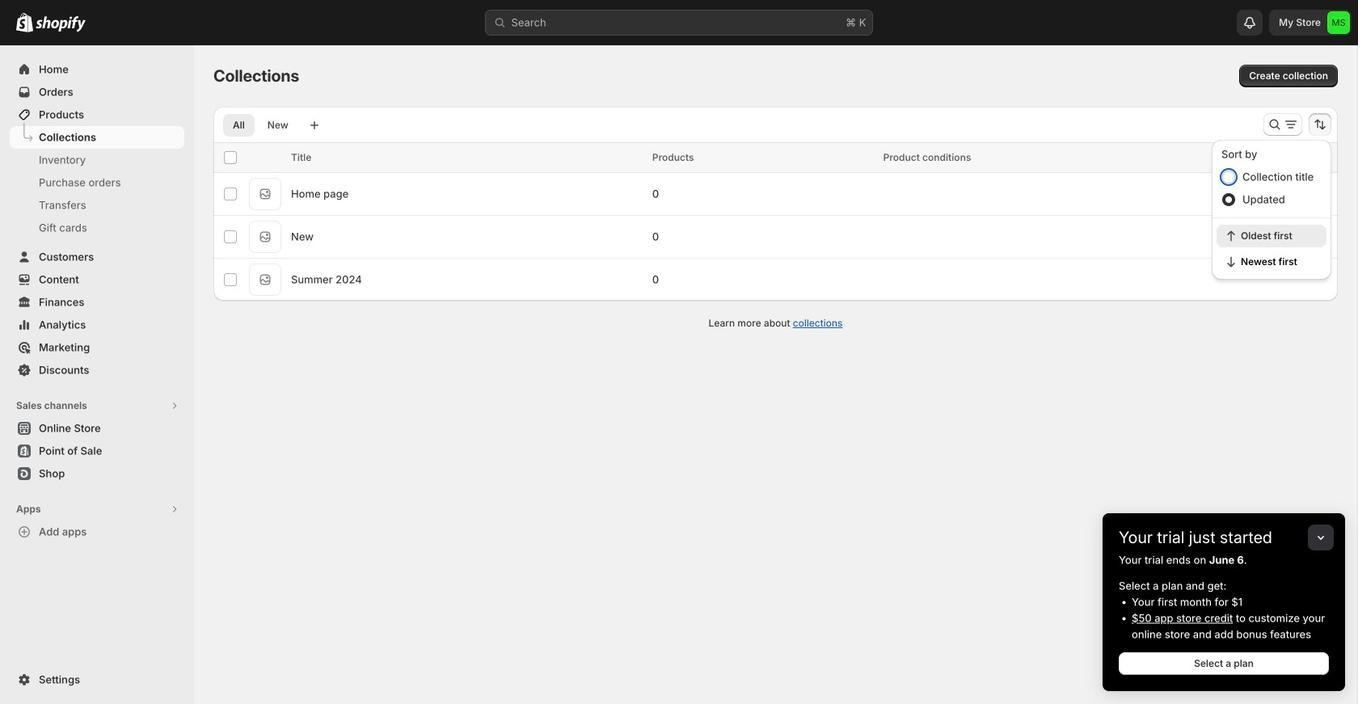 Task type: locate. For each thing, give the bounding box(es) containing it.
my store image
[[1327, 11, 1350, 34]]

shopify image
[[16, 13, 33, 32]]

tab list
[[220, 113, 301, 137]]



Task type: describe. For each thing, give the bounding box(es) containing it.
shopify image
[[36, 16, 86, 32]]



Task type: vqa. For each thing, say whether or not it's contained in the screenshot.
tab list
yes



